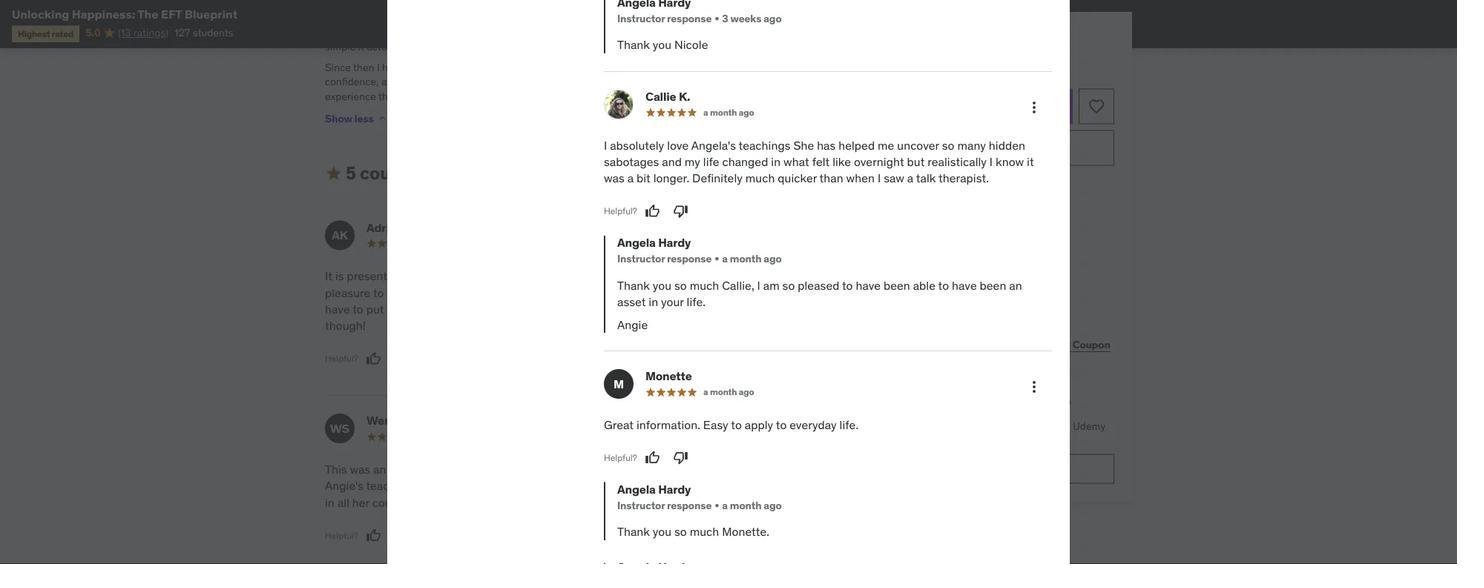 Task type: describe. For each thing, give the bounding box(es) containing it.
share button
[[898, 331, 934, 360]]

and up systems
[[674, 495, 694, 511]]

and down weeks
[[739, 25, 757, 39]]

alarm image
[[898, 63, 910, 75]]

and left tv
[[1006, 273, 1023, 286]]

0 vertical spatial access
[[978, 293, 1010, 306]]

depression,
[[469, 75, 523, 88]]

engage
[[456, 269, 496, 284]]

belief
[[630, 512, 659, 527]]

to down "we"
[[725, 495, 736, 511]]

capacity
[[484, 90, 523, 103]]

love inside i absolutely love angela's teachings she has helped me uncover so many hidden sabotages and my life changed in what felt like overnight but realistically i know it was a bit longer. definitely much quicker than when i saw a talk therapist.
[[667, 138, 689, 153]]

in inside it was when i finally discovered the unexpected and remarkable secret of how it all works, and realized how simple it actually is to get there, my every experience was transformed very quickly. since then i have specialized in helping adults who suffer from the symptoms of a lack of self love like low confidence, anxiety or fear and depression, social anxiety, super sensitivity, and anger, so that they too can experience their own phenomenal capacity for freedom, happiness and contentment.
[[461, 60, 469, 74]]

i up actually
[[382, 25, 385, 39]]

your inside training 5 or more people? get your team access to 25,000+ top udemy courses anytime, anywhere.
[[918, 420, 938, 433]]

a up the really helpful. appreciate the coach, she has done a good job.
[[723, 253, 728, 266]]

that inside it was when i finally discovered the unexpected and remarkable secret of how it all works, and realized how simple it actually is to get there, my every experience was transformed very quickly. since then i have specialized in helping adults who suffer from the symptoms of a lack of self love like low confidence, anxiety or fear and depression, social anxiety, super sensitivity, and anger, so that they too can experience their own phenomenal capacity for freedom, happiness and contentment.
[[737, 75, 756, 88]]

response for callie k.
[[667, 253, 712, 266]]

of left self at right
[[724, 60, 733, 74]]

to right easy
[[731, 418, 742, 433]]

udemy
[[1073, 420, 1106, 433]]

ago up teachings
[[739, 107, 755, 119]]

30-
[[943, 178, 958, 190]]

freedom,
[[541, 90, 582, 103]]

the up belief
[[622, 495, 640, 511]]

everyday
[[790, 418, 837, 433]]

since
[[325, 60, 351, 74]]

3
[[723, 12, 729, 25]]

the inside the really helpful. appreciate the coach, she has done a good job.
[[734, 269, 751, 284]]

one
[[697, 462, 717, 477]]

monette
[[646, 369, 692, 385]]

price!
[[1002, 63, 1028, 76]]

social
[[526, 75, 553, 88]]

a month ago for to
[[704, 387, 755, 399]]

apply
[[745, 418, 774, 433]]

great for great information. easy to apply to everyday life.
[[604, 418, 634, 433]]

the
[[138, 6, 158, 22]]

i inside this was an awesome course, i really enjoy angie's teaching and have learnt a lot from her in all her courses!
[[484, 462, 487, 477]]

to inside training 5 or more people? get your team access to 25,000+ top udemy courses anytime, anywhere.
[[1000, 420, 1010, 433]]

instructor response • 3 weeks ago
[[618, 12, 782, 25]]

training 5 or more people? get your team access to 25,000+ top udemy courses anytime, anywhere.
[[898, 396, 1106, 448]]

unwind
[[739, 495, 777, 511]]

1 • from the top
[[715, 12, 720, 25]]

angela hardy instructor response • a month ago for love
[[618, 236, 782, 266]]

show less
[[325, 112, 374, 125]]

lifetime
[[941, 293, 976, 306]]

for
[[526, 90, 538, 103]]

ago down programmed
[[764, 500, 782, 513]]

access on mobile and tv
[[922, 273, 1037, 286]]

to inside it was when i finally discovered the unexpected and remarkable secret of how it all works, and realized how simple it actually is to get there, my every experience was transformed very quickly. since then i have specialized in helping adults who suffer from the symptoms of a lack of self love like low confidence, anxiety or fear and depression, social anxiety, super sensitivity, and anger, so that they too can experience their own phenomenal capacity for freedom, happiness and contentment.
[[415, 40, 425, 53]]

super
[[593, 75, 619, 88]]

mark review by kajal d. as helpful image
[[638, 319, 653, 334]]

it inside i absolutely love angela's teachings she has helped me uncover so many hidden sabotages and my life changed in what felt like overnight but realistically i know it was a bit longer. definitely much quicker than when i saw a talk therapist.
[[1027, 155, 1035, 170]]

fear
[[429, 75, 447, 88]]

ways
[[696, 495, 723, 511]]

and up who
[[545, 25, 562, 39]]

get inside great course, gets one to work on their inner sub conscious and how we get programmed over the years and ways to unwind some of those belief systems that keep us from realising the version of ourselves!
[[741, 479, 758, 494]]

it for it was when i finally discovered the unexpected and remarkable secret of how it all works, and realized how simple it actually is to get there, my every experience was transformed very quickly. since then i have specialized in helping adults who suffer from the symptoms of a lack of self love like low confidence, anxiety or fear and depression, social anxiety, super sensitivity, and anger, so that they too can experience their own phenomenal capacity for freedom, happiness and contentment.
[[325, 25, 332, 39]]

the inside it is presented lively and engage the student. a pleasure to watch. interesting concept. you will have to put in some work from your side, though!
[[498, 269, 516, 284]]

specialized
[[407, 60, 458, 74]]

my inside it was when i finally discovered the unexpected and remarkable secret of how it all works, and realized how simple it actually is to get there, my every experience was transformed very quickly. since then i have specialized in helping adults who suffer from the symptoms of a lack of self love like low confidence, anxiety or fear and depression, social anxiety, super sensitivity, and anger, so that they too can experience their own phenomenal capacity for freedom, happiness and contentment.
[[474, 40, 488, 53]]

full lifetime access
[[922, 293, 1010, 306]]

to right able
[[939, 278, 950, 294]]

show
[[325, 112, 352, 125]]

many
[[958, 138, 987, 153]]

have inside this was an awesome course, i really enjoy angie's teaching and have learnt a lot from her in all her courses!
[[438, 479, 463, 494]]

an inside thank you so much callie, i am so pleased to have been able to have been an asset in your life. angie
[[1010, 278, 1023, 294]]

month for callie k.
[[710, 107, 737, 119]]

to up "we"
[[720, 462, 731, 477]]

i left know
[[990, 155, 993, 170]]

0 vertical spatial on
[[958, 273, 969, 286]]

when inside i absolutely love angela's teachings she has helped me uncover so many hidden sabotages and my life changed in what felt like overnight but realistically i know it was a bit longer. definitely much quicker than when i saw a talk therapist.
[[847, 171, 875, 186]]

those
[[597, 512, 627, 527]]

i left saw
[[878, 171, 881, 186]]

ago up apply
[[739, 387, 755, 399]]

mark review by adri k. as helpful image
[[366, 352, 381, 367]]

the down transformed
[[614, 60, 630, 74]]

a left bit
[[628, 171, 634, 186]]

great course, gets one to work on their inner sub conscious and how we get programmed over the years and ways to unwind some of those belief systems that keep us from realising the version of ourselves!
[[597, 462, 832, 544]]

secret
[[620, 25, 649, 39]]

1 vertical spatial this
[[970, 339, 989, 352]]

years
[[643, 495, 671, 511]]

guarantee
[[1028, 178, 1070, 190]]

a inside the really helpful. appreciate the coach, she has done a good job.
[[626, 285, 633, 301]]

and inside i absolutely love angela's teachings she has helped me uncover so many hidden sabotages and my life changed in what felt like overnight but realistically i know it was a bit longer. definitely much quicker than when i saw a talk therapist.
[[662, 155, 682, 170]]

thank for thank you nicole
[[618, 37, 650, 53]]

(13 ratings)
[[118, 26, 169, 39]]

xsmall image
[[898, 272, 910, 287]]

appreciate
[[673, 269, 731, 284]]

over
[[597, 495, 620, 511]]

of down quickly.
[[683, 60, 692, 74]]

contentment.
[[655, 90, 717, 103]]

from inside it is presented lively and engage the student. a pleasure to watch. interesting concept. you will have to put in some work from your side, though!
[[460, 302, 485, 317]]

much for callie,
[[690, 278, 720, 294]]

so right helpful. on the left of the page
[[675, 278, 687, 294]]

much for monette.
[[690, 525, 720, 540]]

1 vertical spatial her
[[352, 495, 370, 511]]

realising
[[597, 529, 642, 544]]

and up contentment.
[[673, 75, 690, 88]]

access inside training 5 or more people? get your team access to 25,000+ top udemy courses anytime, anywhere.
[[966, 420, 998, 433]]

felt
[[813, 155, 830, 170]]

helpful? for really helpful. appreciate the coach, she has done a good job.
[[597, 320, 630, 332]]

k. for course
[[392, 220, 404, 235]]

0 vertical spatial this
[[982, 63, 999, 76]]

so inside i absolutely love angela's teachings she has helped me uncover so many hidden sabotages and my life changed in what felt like overnight but realistically i know it was a bit longer. definitely much quicker than when i saw a talk therapist.
[[943, 138, 955, 153]]

anywhere.
[[979, 435, 1026, 448]]

ago up realized
[[764, 12, 782, 25]]

mark review by callie k. as helpful image
[[646, 205, 660, 219]]

i up sabotages
[[604, 138, 607, 153]]

realized
[[759, 25, 795, 39]]

was down remarkable
[[572, 40, 590, 53]]

additional actions for review by callie k. image
[[1026, 99, 1044, 117]]

simple
[[325, 40, 356, 53]]

gets
[[671, 462, 694, 477]]

highest rated
[[18, 28, 74, 39]]

anytime,
[[937, 435, 977, 448]]

month down "we"
[[730, 500, 762, 513]]

instructor for monette
[[618, 500, 665, 513]]

0 vertical spatial it
[[685, 25, 691, 39]]

is inside it was when i finally discovered the unexpected and remarkable secret of how it all works, and realized how simple it actually is to get there, my every experience was transformed very quickly. since then i have specialized in helping adults who suffer from the symptoms of a lack of self love like low confidence, anxiety or fear and depression, social anxiety, super sensitivity, and anger, so that they too can experience their own phenomenal capacity for freedom, happiness and contentment.
[[405, 40, 413, 53]]

own
[[402, 90, 422, 103]]

buy
[[983, 140, 1004, 156]]

25,000+
[[1012, 420, 1053, 433]]

month up callie,
[[730, 253, 762, 266]]

less
[[355, 112, 374, 125]]

at
[[970, 63, 980, 76]]

of up very
[[652, 25, 661, 39]]

angela's
[[692, 138, 736, 153]]

or inside training 5 or more people? get your team access to 25,000+ top udemy courses anytime, anywhere.
[[966, 396, 979, 414]]

changed
[[723, 155, 769, 170]]

inner
[[805, 462, 832, 477]]

30-day money-back guarantee
[[943, 178, 1070, 190]]

apply coupon button
[[1039, 331, 1115, 360]]

ago right easy
[[732, 431, 747, 443]]

your inside it is presented lively and engage the student. a pleasure to watch. interesting concept. you will have to put in some work from your side, though!
[[488, 302, 511, 317]]

she
[[794, 138, 815, 153]]

helpful? for i absolutely love angela's teachings she has helped me uncover so many hidden sabotages and my life changed in what felt like overnight but realistically i know it was a bit longer. definitely much quicker than when i saw a talk therapist.
[[604, 206, 637, 218]]

additional actions for review by monette image
[[1026, 379, 1044, 397]]

pleased
[[798, 278, 840, 294]]

in inside it is presented lively and engage the student. a pleasure to watch. interesting concept. you will have to put in some work from your side, though!
[[387, 302, 397, 317]]

angela for i absolutely love angela's teachings she has helped me uncover so many hidden sabotages and my life changed in what felt like overnight but realistically i know it was a bit longer. definitely much quicker than when i saw a talk therapist.
[[618, 236, 656, 251]]

anxiety
[[382, 75, 415, 88]]

to right pleased
[[843, 278, 853, 294]]

from inside it was when i finally discovered the unexpected and remarkable secret of how it all works, and realized how simple it actually is to get there, my every experience was transformed very quickly. since then i have specialized in helping adults who suffer from the symptoms of a lack of self love like low confidence, anxiety or fear and depression, social anxiety, super sensitivity, and anger, so that they too can experience their own phenomenal capacity for freedom, happiness and contentment.
[[590, 60, 612, 74]]

highest
[[18, 28, 50, 39]]

a
[[565, 269, 572, 284]]

suffer
[[561, 60, 588, 74]]

so right am
[[783, 278, 795, 294]]

the up there,
[[470, 25, 485, 39]]

1 vertical spatial course
[[991, 339, 1024, 352]]

has for she
[[814, 269, 832, 284]]

a left easy
[[696, 431, 701, 443]]

the down belief
[[644, 529, 662, 544]]

who
[[540, 60, 559, 74]]

to left 'put'
[[353, 302, 364, 317]]

systems
[[662, 512, 705, 527]]

show less button
[[325, 104, 389, 133]]

helpful? for this was an awesome course, i really enjoy angie's teaching and have learnt a lot from her in all her courses!
[[325, 530, 358, 542]]

1 horizontal spatial her
[[553, 479, 570, 494]]

like inside i absolutely love angela's teachings she has helped me uncover so many hidden sabotages and my life changed in what felt like overnight but realistically i know it was a bit longer. definitely much quicker than when i saw a talk therapist.
[[833, 155, 852, 170]]

mark review by callie k. as unhelpful image
[[674, 205, 689, 219]]

ago up "coach,"
[[764, 253, 782, 266]]

love inside it was when i finally discovered the unexpected and remarkable secret of how it all works, and realized how simple it actually is to get there, my every experience was transformed very quickly. since then i have specialized in helping adults who suffer from the symptoms of a lack of self love like low confidence, anxiety or fear and depression, social anxiety, super sensitivity, and anger, so that they too can experience their own phenomenal capacity for freedom, happiness and contentment.
[[754, 60, 773, 74]]

we
[[723, 479, 738, 494]]

helpful? for it is presented lively and engage the student. a pleasure to watch. interesting concept. you will have to put in some work from your side, though!
[[325, 353, 358, 365]]

transformed
[[592, 40, 649, 53]]

how for inner
[[698, 479, 720, 494]]

put
[[366, 302, 384, 317]]

callie
[[646, 89, 677, 105]]

127 students
[[174, 26, 234, 39]]

back
[[1006, 178, 1026, 190]]

you for thank you nicole
[[653, 37, 672, 53]]

lot
[[509, 479, 522, 494]]

instructor for callie k.
[[618, 253, 665, 266]]

hours
[[922, 63, 950, 76]]

quicker
[[778, 171, 817, 186]]

and inside this was an awesome course, i really enjoy angie's teaching and have learnt a lot from her in all her courses!
[[415, 479, 435, 494]]

adri k.
[[367, 220, 404, 235]]

much inside i absolutely love angela's teachings she has helped me uncover so many hidden sabotages and my life changed in what felt like overnight but realistically i know it was a bit longer. definitely much quicker than when i saw a talk therapist.
[[746, 171, 775, 186]]

buy now
[[983, 140, 1030, 156]]

training
[[898, 396, 951, 414]]

so inside it was when i finally discovered the unexpected and remarkable secret of how it all works, and realized how simple it actually is to get there, my every experience was transformed very quickly. since then i have specialized in helping adults who suffer from the symptoms of a lack of self love like low confidence, anxiety or fear and depression, social anxiety, super sensitivity, and anger, so that they too can experience their own phenomenal capacity for freedom, happiness and contentment.
[[724, 75, 734, 88]]

a inside this was an awesome course, i really enjoy angie's teaching and have learnt a lot from her in all her courses!
[[500, 479, 506, 494]]

awesome
[[389, 462, 440, 477]]

definitely
[[693, 171, 743, 186]]

rating
[[421, 162, 470, 185]]

i right then
[[377, 60, 380, 74]]

medium image
[[325, 165, 343, 183]]

enjoy
[[521, 462, 550, 477]]

some inside it is presented lively and engage the student. a pleasure to watch. interesting concept. you will have to put in some work from your side, though!
[[399, 302, 429, 317]]



Task type: locate. For each thing, give the bounding box(es) containing it.
0 horizontal spatial experience
[[325, 90, 376, 103]]

response up appreciate
[[667, 253, 712, 266]]

0 vertical spatial you
[[653, 37, 672, 53]]

that down self at right
[[737, 75, 756, 88]]

2 thank from the top
[[618, 278, 650, 294]]

1 vertical spatial life.
[[840, 418, 859, 433]]

xsmall image inside show less button
[[377, 113, 389, 124]]

response for monette
[[667, 500, 712, 513]]

has inside the really helpful. appreciate the coach, she has done a good job.
[[814, 269, 832, 284]]

0 vertical spatial has
[[817, 138, 836, 153]]

1 vertical spatial like
[[833, 155, 852, 170]]

1 horizontal spatial how
[[698, 479, 720, 494]]

ak
[[332, 228, 348, 243]]

0 horizontal spatial xsmall image
[[377, 113, 389, 124]]

you
[[533, 285, 553, 301]]

0 horizontal spatial work
[[431, 302, 457, 317]]

finally
[[388, 25, 415, 39]]

2 vertical spatial it
[[1027, 155, 1035, 170]]

from down enjoy
[[525, 479, 550, 494]]

0 horizontal spatial her
[[352, 495, 370, 511]]

your inside thank you so much callie, i am so pleased to have been able to have been an asset in your life. angie
[[661, 295, 684, 310]]

and down sensitivity,
[[635, 90, 652, 103]]

all inside this was an awesome course, i really enjoy angie's teaching and have learnt a lot from her in all her courses!
[[338, 495, 350, 511]]

m
[[614, 377, 624, 392]]

sabotages
[[604, 155, 659, 170]]

from
[[590, 60, 612, 74], [460, 302, 485, 317], [525, 479, 550, 494], [777, 512, 801, 527]]

0 vertical spatial hardy
[[659, 236, 691, 251]]

angela hardy instructor response • a month ago for easy
[[618, 483, 782, 513]]

1 horizontal spatial when
[[847, 171, 875, 186]]

their inside great course, gets one to work on their inner sub conscious and how we get programmed over the years and ways to unwind some of those belief systems that keep us from realising the version of ourselves!
[[778, 462, 803, 477]]

1 vertical spatial it
[[325, 269, 333, 284]]

1 vertical spatial xsmall image
[[898, 293, 910, 307]]

i left am
[[758, 278, 761, 294]]

•
[[715, 12, 720, 25], [715, 253, 720, 266], [715, 500, 720, 513]]

and inside it is presented lively and engage the student. a pleasure to watch. interesting concept. you will have to put in some work from your side, though!
[[433, 269, 453, 284]]

of right version
[[706, 529, 716, 544]]

k. right adri
[[392, 220, 404, 235]]

2 horizontal spatial how
[[798, 25, 817, 39]]

experience
[[518, 40, 569, 53], [325, 90, 376, 103]]

0 vertical spatial great
[[604, 418, 634, 433]]

unexpected
[[488, 25, 543, 39]]

0 vertical spatial their
[[379, 90, 400, 103]]

0 vertical spatial •
[[715, 12, 720, 25]]

1 vertical spatial a month ago
[[704, 387, 755, 399]]

0 horizontal spatial when
[[355, 25, 380, 39]]

that inside great course, gets one to work on their inner sub conscious and how we get programmed over the years and ways to unwind some of those belief systems that keep us from realising the version of ourselves!
[[708, 512, 729, 527]]

lively
[[404, 269, 430, 284]]

1 horizontal spatial like
[[833, 155, 852, 170]]

when up actually
[[355, 25, 380, 39]]

1 thank from the top
[[618, 37, 650, 53]]

2 • from the top
[[715, 253, 720, 266]]

1 hardy from the top
[[659, 236, 691, 251]]

1 horizontal spatial some
[[780, 495, 809, 511]]

a down "we"
[[723, 500, 728, 513]]

get down discovered
[[427, 40, 443, 53]]

but
[[908, 155, 925, 170]]

0 horizontal spatial an
[[373, 462, 386, 477]]

1 horizontal spatial all
[[694, 25, 704, 39]]

• for callie k.
[[715, 253, 720, 266]]

0 horizontal spatial it
[[358, 40, 365, 53]]

0 vertical spatial it
[[325, 25, 332, 39]]

some inside great course, gets one to work on their inner sub conscious and how we get programmed over the years and ways to unwind some of those belief systems that keep us from realising the version of ourselves!
[[780, 495, 809, 511]]

0 vertical spatial thank
[[618, 37, 650, 53]]

too
[[780, 75, 796, 88]]

this
[[982, 63, 999, 76], [970, 339, 989, 352]]

on inside great course, gets one to work on their inner sub conscious and how we get programmed over the years and ways to unwind some of those belief systems that keep us from realising the version of ourselves!
[[762, 462, 776, 477]]

1 been from the left
[[884, 278, 911, 294]]

all down the instructor response • 3 weeks ago
[[694, 25, 704, 39]]

have inside it was when i finally discovered the unexpected and remarkable secret of how it all works, and realized how simple it actually is to get there, my every experience was transformed very quickly. since then i have specialized in helping adults who suffer from the symptoms of a lack of self love like low confidence, anxiety or fear and depression, social anxiety, super sensitivity, and anger, so that they too can experience their own phenomenal capacity for freedom, happiness and contentment.
[[382, 60, 404, 74]]

like up too
[[776, 60, 792, 74]]

students
[[193, 26, 234, 39]]

month up one
[[703, 431, 730, 443]]

3 response from the top
[[667, 500, 712, 513]]

done
[[597, 285, 624, 301]]

0 vertical spatial xsmall image
[[377, 113, 389, 124]]

1 horizontal spatial 5
[[954, 396, 963, 414]]

how for and
[[663, 25, 682, 39]]

some down watch.
[[399, 302, 429, 317]]

2 angela hardy instructor response • a month ago from the top
[[618, 483, 782, 513]]

unlocking
[[12, 6, 69, 22]]

monette.
[[722, 525, 770, 540]]

has inside i absolutely love angela's teachings she has helped me uncover so many hidden sabotages and my life changed in what felt like overnight but realistically i know it was a bit longer. definitely much quicker than when i saw a talk therapist.
[[817, 138, 836, 153]]

mark review by monette as helpful image
[[646, 451, 660, 466]]

a left talk
[[908, 171, 914, 186]]

1 angela from the top
[[618, 236, 656, 251]]

when inside it was when i finally discovered the unexpected and remarkable secret of how it all works, and realized how simple it actually is to get there, my every experience was transformed very quickly. since then i have specialized in helping adults who suffer from the symptoms of a lack of self love like low confidence, anxiety or fear and depression, social anxiety, super sensitivity, and anger, so that they too can experience their own phenomenal capacity for freedom, happiness and contentment.
[[355, 25, 380, 39]]

helpful? for great information. easy to apply to everyday life.
[[604, 453, 637, 464]]

has for she
[[817, 138, 836, 153]]

how
[[663, 25, 682, 39], [798, 25, 817, 39], [698, 479, 720, 494]]

0 vertical spatial 5
[[346, 162, 356, 185]]

work inside great course, gets one to work on their inner sub conscious and how we get programmed over the years and ways to unwind some of those belief systems that keep us from realising the version of ourselves!
[[733, 462, 759, 477]]

was inside this was an awesome course, i really enjoy angie's teaching and have learnt a lot from her in all her courses!
[[350, 462, 371, 477]]

• for monette
[[715, 500, 720, 513]]

callie,
[[722, 278, 755, 294]]

longer.
[[654, 171, 690, 186]]

love up longer. at the left of page
[[667, 138, 689, 153]]

a down contentment.
[[704, 107, 709, 119]]

0 vertical spatial all
[[694, 25, 704, 39]]

a
[[694, 60, 700, 74], [704, 107, 709, 119], [628, 171, 634, 186], [908, 171, 914, 186], [723, 253, 728, 266], [626, 285, 633, 301], [704, 387, 709, 399], [696, 431, 701, 443], [500, 479, 506, 494], [723, 500, 728, 513]]

weeks
[[731, 12, 762, 25]]

1 vertical spatial instructor
[[618, 253, 665, 266]]

tv
[[1025, 273, 1037, 286]]

0 vertical spatial angela
[[618, 236, 656, 251]]

month up easy
[[710, 387, 737, 399]]

0 vertical spatial life.
[[687, 295, 706, 310]]

course right gift
[[991, 339, 1024, 352]]

on up full lifetime access
[[958, 273, 969, 286]]

it up then
[[358, 40, 365, 53]]

in right asset
[[649, 295, 659, 310]]

0 vertical spatial is
[[405, 40, 413, 53]]

great up sub
[[597, 462, 627, 477]]

learnt
[[466, 479, 497, 494]]

great for great course, gets one to work on their inner sub conscious and how we get programmed over the years and ways to unwind some of those belief systems that keep us from realising the version of ourselves!
[[597, 462, 627, 477]]

am
[[764, 278, 780, 294]]

a up easy
[[704, 387, 709, 399]]

it for it is presented lively and engage the student. a pleasure to watch. interesting concept. you will have to put in some work from your side, though!
[[325, 269, 333, 284]]

xsmall image
[[377, 113, 389, 124], [898, 293, 910, 307]]

instructor down conscious
[[618, 500, 665, 513]]

this right the at
[[982, 63, 999, 76]]

us
[[761, 512, 774, 527]]

1 horizontal spatial xsmall image
[[898, 293, 910, 307]]

k. right callie
[[679, 89, 691, 105]]

course, inside great course, gets one to work on their inner sub conscious and how we get programmed over the years and ways to unwind some of those belief systems that keep us from realising the version of ourselves!
[[630, 462, 668, 477]]

1 vertical spatial has
[[814, 269, 832, 284]]

my inside i absolutely love angela's teachings she has helped me uncover so many hidden sabotages and my life changed in what felt like overnight but realistically i know it was a bit longer. definitely much quicker than when i saw a talk therapist.
[[685, 155, 701, 170]]

adri
[[367, 220, 390, 235]]

0 vertical spatial get
[[427, 40, 443, 53]]

team
[[940, 420, 964, 433]]

presented
[[347, 269, 401, 284]]

5 inside training 5 or more people? get your team access to 25,000+ top udemy courses anytime, anywhere.
[[954, 396, 963, 414]]

it is presented lively and engage the student. a pleasure to watch. interesting concept. you will have to put in some work from your side, though!
[[325, 269, 573, 334]]

i inside thank you so much callie, i am so pleased to have been able to have been an asset in your life. angie
[[758, 278, 761, 294]]

your down concept.
[[488, 302, 511, 317]]

an
[[1010, 278, 1023, 294], [373, 462, 386, 477]]

thank you nicole
[[618, 37, 709, 53]]

this
[[325, 462, 347, 477]]

2 vertical spatial much
[[690, 525, 720, 540]]

great inside great course, gets one to work on their inner sub conscious and how we get programmed over the years and ways to unwind some of those belief systems that keep us from realising the version of ourselves!
[[597, 462, 627, 477]]

0 vertical spatial experience
[[518, 40, 569, 53]]

discovered
[[417, 25, 468, 39]]

angela hardy instructor response • a month ago up appreciate
[[618, 236, 782, 266]]

apply
[[1043, 339, 1071, 352]]

a month ago for one
[[696, 431, 747, 443]]

2 horizontal spatial it
[[1027, 155, 1035, 170]]

0 horizontal spatial that
[[708, 512, 729, 527]]

1 horizontal spatial or
[[966, 396, 979, 414]]

so right "anger,"
[[724, 75, 734, 88]]

1 horizontal spatial your
[[661, 295, 684, 310]]

mark review by shane p. as unhelpful image
[[666, 562, 681, 565]]

asset
[[618, 295, 646, 310]]

much inside thank you so much callie, i am so pleased to have been able to have been an asset in your life. angie
[[690, 278, 720, 294]]

people?
[[1019, 396, 1072, 414]]

will
[[556, 285, 573, 301]]

from down interesting
[[460, 302, 485, 317]]

more
[[982, 396, 1016, 414]]

has right she
[[814, 269, 832, 284]]

course,
[[443, 462, 481, 477], [630, 462, 668, 477]]

of down programmed
[[812, 495, 822, 511]]

to right apply
[[776, 418, 787, 433]]

ratings)
[[134, 26, 169, 39]]

1 horizontal spatial that
[[737, 75, 756, 88]]

great left shane
[[604, 418, 634, 433]]

1 vertical spatial experience
[[325, 90, 376, 103]]

gift this course link
[[946, 331, 1028, 360]]

2 course, from the left
[[630, 462, 668, 477]]

1 vertical spatial angela
[[618, 483, 656, 498]]

buy now button
[[898, 130, 1115, 166]]

1 vertical spatial all
[[338, 495, 350, 511]]

s.
[[407, 414, 418, 429]]

from inside great course, gets one to work on their inner sub conscious and how we get programmed over the years and ways to unwind some of those belief systems that keep us from realising the version of ourselves!
[[777, 512, 801, 527]]

2 it from the top
[[325, 269, 333, 284]]

you inside thank you so much callie, i am so pleased to have been able to have been an asset in your life. angie
[[653, 278, 672, 294]]

in inside i absolutely love angela's teachings she has helped me uncover so many hidden sabotages and my life changed in what felt like overnight but realistically i know it was a bit longer. definitely much quicker than when i saw a talk therapist.
[[772, 155, 781, 170]]

and down awesome on the bottom of the page
[[415, 479, 435, 494]]

and up phenomenal
[[450, 75, 467, 88]]

response up nicole at the top left
[[667, 12, 712, 25]]

1 horizontal spatial is
[[405, 40, 413, 53]]

apply coupon
[[1043, 339, 1111, 352]]

xsmall image down xsmall image
[[898, 293, 910, 307]]

to up 'put'
[[373, 285, 384, 301]]

programmed
[[761, 479, 830, 494]]

1 course, from the left
[[443, 462, 481, 477]]

in inside this was an awesome course, i really enjoy angie's teaching and have learnt a lot from her in all her courses!
[[325, 495, 335, 511]]

in inside thank you so much callie, i am so pleased to have been able to have been an asset in your life. angie
[[649, 295, 659, 310]]

1 vertical spatial on
[[762, 462, 776, 477]]

uncover
[[898, 138, 940, 153]]

was up simple
[[334, 25, 352, 39]]

(13
[[118, 26, 131, 39]]

2 angela from the top
[[618, 483, 656, 498]]

1 horizontal spatial it
[[685, 25, 691, 39]]

like up than
[[833, 155, 852, 170]]

phenomenal
[[424, 90, 482, 103]]

the left "coach,"
[[734, 269, 751, 284]]

really helpful. appreciate the coach, she has done a good job.
[[597, 269, 832, 301]]

what
[[784, 155, 810, 170]]

and
[[545, 25, 562, 39], [739, 25, 757, 39], [450, 75, 467, 88], [673, 75, 690, 88], [635, 90, 652, 103], [662, 155, 682, 170], [433, 269, 453, 284], [1006, 273, 1023, 286], [415, 479, 435, 494], [675, 479, 695, 494], [674, 495, 694, 511]]

bit
[[637, 171, 651, 186]]

0 vertical spatial much
[[746, 171, 775, 186]]

it inside it was when i finally discovered the unexpected and remarkable secret of how it all works, and realized how simple it actually is to get there, my every experience was transformed very quickly. since then i have specialized in helping adults who suffer from the symptoms of a lack of self love like low confidence, anxiety or fear and depression, social anxiety, super sensitivity, and anger, so that they too can experience their own phenomenal capacity for freedom, happiness and contentment.
[[325, 25, 332, 39]]

all inside it was when i finally discovered the unexpected and remarkable secret of how it all works, and realized how simple it actually is to get there, my every experience was transformed very quickly. since then i have specialized in helping adults who suffer from the symptoms of a lack of self love like low confidence, anxiety or fear and depression, social anxiety, super sensitivity, and anger, so that they too can experience their own phenomenal capacity for freedom, happiness and contentment.
[[694, 25, 704, 39]]

was inside i absolutely love angela's teachings she has helped me uncover so many hidden sabotages and my life changed in what felt like overnight but realistically i know it was a bit longer. definitely much quicker than when i saw a talk therapist.
[[604, 171, 625, 186]]

like inside it was when i finally discovered the unexpected and remarkable secret of how it all works, and realized how simple it actually is to get there, my every experience was transformed very quickly. since then i have specialized in helping adults who suffer from the symptoms of a lack of self love like low confidence, anxiety or fear and depression, social anxiety, super sensitivity, and anger, so that they too can experience their own phenomenal capacity for freedom, happiness and contentment.
[[776, 60, 792, 74]]

it was when i finally discovered the unexpected and remarkable secret of how it all works, and realized how simple it actually is to get there, my every experience was transformed very quickly. since then i have specialized in helping adults who suffer from the symptoms of a lack of self love like low confidence, anxiety or fear and depression, social anxiety, super sensitivity, and anger, so that they too can experience their own phenomenal capacity for freedom, happiness and contentment.
[[325, 25, 817, 103]]

is inside it is presented lively and engage the student. a pleasure to watch. interesting concept. you will have to put in some work from your side, though!
[[335, 269, 344, 284]]

1 horizontal spatial love
[[754, 60, 773, 74]]

1 horizontal spatial experience
[[518, 40, 569, 53]]

ourselves!
[[719, 529, 773, 544]]

3 you from the top
[[653, 525, 672, 540]]

3 instructor from the top
[[618, 500, 665, 513]]

or left more
[[966, 396, 979, 414]]

2 instructor from the top
[[618, 253, 665, 266]]

in down angie's at the bottom left of page
[[325, 495, 335, 511]]

this right gift
[[970, 339, 989, 352]]

1 angela hardy instructor response • a month ago from the top
[[618, 236, 782, 266]]

get inside it was when i finally discovered the unexpected and remarkable secret of how it all works, and realized how simple it actually is to get there, my every experience was transformed very quickly. since then i have specialized in helping adults who suffer from the symptoms of a lack of self love like low confidence, anxiety or fear and depression, social anxiety, super sensitivity, and anger, so that they too can experience their own phenomenal capacity for freedom, happiness and contentment.
[[427, 40, 443, 53]]

she
[[792, 269, 811, 284]]

1 vertical spatial great
[[597, 462, 627, 477]]

angela hardy instructor response • a month ago down one
[[618, 483, 782, 513]]

watch.
[[387, 285, 422, 301]]

you for thank you so much monette.
[[653, 525, 672, 540]]

anxiety,
[[555, 75, 590, 88]]

the up concept.
[[498, 269, 516, 284]]

0 horizontal spatial all
[[338, 495, 350, 511]]

from inside this was an awesome course, i really enjoy angie's teaching and have learnt a lot from her in all her courses!
[[525, 479, 550, 494]]

angela for great information. easy to apply to everyday life.
[[618, 483, 656, 498]]

k.
[[679, 89, 691, 105], [392, 220, 404, 235]]

how up the ways
[[698, 479, 720, 494]]

1 vertical spatial or
[[966, 396, 979, 414]]

wishlist image
[[1088, 98, 1106, 116]]

1 vertical spatial an
[[373, 462, 386, 477]]

side,
[[514, 302, 538, 317]]

kajal
[[638, 220, 666, 235]]

a month ago for angela's
[[704, 107, 755, 119]]

and down 'gets'
[[675, 479, 695, 494]]

kajal d.
[[638, 220, 680, 235]]

d.
[[669, 220, 680, 235]]

0 horizontal spatial life.
[[687, 295, 706, 310]]

it inside it is presented lively and engage the student. a pleasure to watch. interesting concept. you will have to put in some work from your side, though!
[[325, 269, 333, 284]]

127
[[174, 26, 190, 39]]

1 you from the top
[[653, 37, 672, 53]]

1 instructor from the top
[[618, 12, 665, 25]]

1 horizontal spatial an
[[1010, 278, 1023, 294]]

k. for you
[[679, 89, 691, 105]]

experience up who
[[518, 40, 569, 53]]

a right done
[[626, 285, 633, 301]]

an inside this was an awesome course, i really enjoy angie's teaching and have learnt a lot from her in all her courses!
[[373, 462, 386, 477]]

wendy
[[367, 414, 405, 429]]

1 vertical spatial that
[[708, 512, 729, 527]]

0 vertical spatial some
[[399, 302, 429, 317]]

much right job.
[[690, 278, 720, 294]]

thank left very
[[618, 37, 650, 53]]

you up symptoms
[[653, 37, 672, 53]]

2 been from the left
[[980, 278, 1007, 294]]

2 hardy from the top
[[659, 483, 691, 498]]

1 horizontal spatial course
[[991, 339, 1024, 352]]

1 vertical spatial when
[[847, 171, 875, 186]]

an left tv
[[1010, 278, 1023, 294]]

0 vertical spatial like
[[776, 60, 792, 74]]

mark review by wendy s. as helpful image
[[366, 529, 381, 544]]

life. right everyday
[[840, 418, 859, 433]]

instructor up helpful. on the left of the page
[[618, 253, 665, 266]]

ws
[[330, 421, 350, 436]]

1 vertical spatial 5
[[954, 396, 963, 414]]

course, up learnt
[[443, 462, 481, 477]]

2 horizontal spatial your
[[918, 420, 938, 433]]

1 horizontal spatial work
[[733, 462, 759, 477]]

0 vertical spatial or
[[417, 75, 427, 88]]

1 horizontal spatial life.
[[840, 418, 859, 433]]

realistically
[[928, 155, 987, 170]]

2 vertical spatial response
[[667, 500, 712, 513]]

mark review by shane p. as helpful image
[[638, 562, 653, 565]]

0 horizontal spatial 5
[[346, 162, 356, 185]]

how inside great course, gets one to work on their inner sub conscious and how we get programmed over the years and ways to unwind some of those belief systems that keep us from realising the version of ourselves!
[[698, 479, 720, 494]]

1 horizontal spatial k.
[[679, 89, 691, 105]]

0 vertical spatial k.
[[679, 89, 691, 105]]

your
[[661, 295, 684, 310], [488, 302, 511, 317], [918, 420, 938, 433]]

• left keep
[[715, 500, 720, 513]]

2 vertical spatial •
[[715, 500, 720, 513]]

information.
[[637, 418, 701, 433]]

1 horizontal spatial my
[[685, 155, 701, 170]]

0 vertical spatial work
[[431, 302, 457, 317]]

work inside it is presented lively and engage the student. a pleasure to watch. interesting concept. you will have to put in some work from your side, though!
[[431, 302, 457, 317]]

so up mark review by shane p. as unhelpful icon
[[675, 525, 687, 540]]

or inside it was when i finally discovered the unexpected and remarkable secret of how it all works, and realized how simple it actually is to get there, my every experience was transformed very quickly. since then i have specialized in helping adults who suffer from the symptoms of a lack of self love like low confidence, anxiety or fear and depression, social anxiety, super sensitivity, and anger, so that they too can experience their own phenomenal capacity for freedom, happiness and contentment.
[[417, 75, 427, 88]]

some
[[399, 302, 429, 317], [780, 495, 809, 511]]

0 horizontal spatial my
[[474, 40, 488, 53]]

it up quickly.
[[685, 25, 691, 39]]

when down overnight at the top of the page
[[847, 171, 875, 186]]

1 vertical spatial is
[[335, 269, 344, 284]]

1 vertical spatial much
[[690, 278, 720, 294]]

thank inside thank you so much callie, i am so pleased to have been able to have been an asset in your life. angie
[[618, 278, 650, 294]]

then
[[353, 60, 375, 74]]

their inside it was when i finally discovered the unexpected and remarkable secret of how it all works, and realized how simple it actually is to get there, my every experience was transformed very quickly. since then i have specialized in helping adults who suffer from the symptoms of a lack of self love like low confidence, anxiety or fear and depression, social anxiety, super sensitivity, and anger, so that they too can experience their own phenomenal capacity for freedom, happiness and contentment.
[[379, 90, 400, 103]]

0 horizontal spatial get
[[427, 40, 443, 53]]

was up angie's at the bottom left of page
[[350, 462, 371, 477]]

has up felt
[[817, 138, 836, 153]]

get up unwind
[[741, 479, 758, 494]]

have inside it is presented lively and engage the student. a pleasure to watch. interesting concept. you will have to put in some work from your side, though!
[[325, 302, 350, 317]]

left
[[952, 63, 968, 76]]

month for shane p.
[[703, 431, 730, 443]]

thank for thank you so much callie, i am so pleased to have been able to have been an asset in your life. angie
[[618, 278, 650, 294]]

1 vertical spatial some
[[780, 495, 809, 511]]

5.0
[[86, 26, 101, 39]]

1 it from the top
[[325, 25, 332, 39]]

it up pleasure at left bottom
[[325, 269, 333, 284]]

hardy for information.
[[659, 483, 691, 498]]

callie k.
[[646, 89, 691, 105]]

thank for thank you so much monette.
[[618, 525, 650, 540]]

hardy for absolutely
[[659, 236, 691, 251]]

and up interesting
[[433, 269, 453, 284]]

very
[[652, 40, 671, 53]]

xsmall image right less on the top of the page
[[377, 113, 389, 124]]

you down years
[[653, 525, 672, 540]]

sp
[[604, 421, 620, 436]]

though!
[[325, 319, 366, 334]]

her down angie's at the bottom left of page
[[352, 495, 370, 511]]

love
[[754, 60, 773, 74], [667, 138, 689, 153]]

you for thank you so much callie, i am so pleased to have been able to have been an asset in your life. angie
[[653, 278, 672, 294]]

your up courses
[[918, 420, 938, 433]]

0 horizontal spatial course,
[[443, 462, 481, 477]]

some down programmed
[[780, 495, 809, 511]]

0 horizontal spatial been
[[884, 278, 911, 294]]

0 horizontal spatial their
[[379, 90, 400, 103]]

from up super
[[590, 60, 612, 74]]

3 • from the top
[[715, 500, 720, 513]]

2 response from the top
[[667, 253, 712, 266]]

0 vertical spatial love
[[754, 60, 773, 74]]

their down anxiety at the left
[[379, 90, 400, 103]]

my up helping
[[474, 40, 488, 53]]

p.
[[676, 414, 686, 429]]

that down the ways
[[708, 512, 729, 527]]

a left lack
[[694, 60, 700, 74]]

month for monette
[[710, 387, 737, 399]]

0 vertical spatial course
[[360, 162, 417, 185]]

angela
[[618, 236, 656, 251], [618, 483, 656, 498]]

2 you from the top
[[653, 278, 672, 294]]

1 vertical spatial hardy
[[659, 483, 691, 498]]

me
[[878, 138, 895, 153]]

9
[[913, 63, 920, 76]]

access down 'mobile'
[[978, 293, 1010, 306]]

1 horizontal spatial been
[[980, 278, 1007, 294]]

3 thank from the top
[[618, 525, 650, 540]]

to
[[415, 40, 425, 53], [843, 278, 853, 294], [939, 278, 950, 294], [373, 285, 384, 301], [353, 302, 364, 317], [731, 418, 742, 433], [776, 418, 787, 433], [1000, 420, 1010, 433], [720, 462, 731, 477], [725, 495, 736, 511]]

a inside it was when i finally discovered the unexpected and remarkable secret of how it all works, and realized how simple it actually is to get there, my every experience was transformed very quickly. since then i have specialized in helping adults who suffer from the symptoms of a lack of self love like low confidence, anxiety or fear and depression, social anxiety, super sensitivity, and anger, so that they too can experience their own phenomenal capacity for freedom, happiness and contentment.
[[694, 60, 700, 74]]

0 horizontal spatial how
[[663, 25, 682, 39]]

mark review by monette as unhelpful image
[[674, 451, 689, 466]]

course, inside this was an awesome course, i really enjoy angie's teaching and have learnt a lot from her in all her courses!
[[443, 462, 481, 477]]

1 vertical spatial work
[[733, 462, 759, 477]]

life. inside thank you so much callie, i am so pleased to have been able to have been an asset in your life. angie
[[687, 295, 706, 310]]

1 response from the top
[[667, 12, 712, 25]]

0 vertical spatial instructor
[[618, 12, 665, 25]]

1 vertical spatial k.
[[392, 220, 404, 235]]

her left sub
[[553, 479, 570, 494]]

a left lot
[[500, 479, 506, 494]]



Task type: vqa. For each thing, say whether or not it's contained in the screenshot.
Kajal
yes



